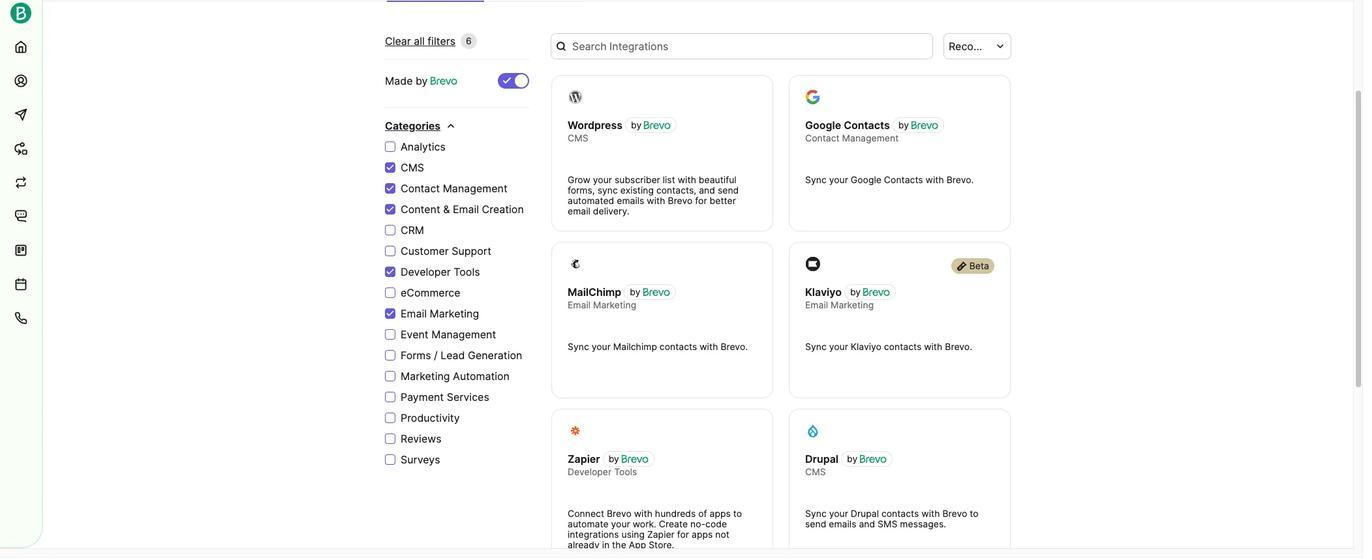 Task type: locate. For each thing, give the bounding box(es) containing it.
0 horizontal spatial to
[[734, 509, 742, 520]]

1 horizontal spatial to
[[970, 509, 979, 520]]

code
[[706, 519, 727, 530]]

0 horizontal spatial drupal
[[806, 453, 839, 466]]

0 horizontal spatial contact management
[[401, 182, 508, 195]]

contacts for klaviyo
[[884, 341, 922, 353]]

0 vertical spatial contact
[[806, 133, 840, 144]]

1 horizontal spatial emails
[[829, 519, 857, 530]]

None checkbox
[[498, 73, 529, 89]]

grow your subscriber list with beautiful forms, sync existing contacts, and send automated emails with brevo for better email delivery.
[[568, 174, 739, 217]]

0 horizontal spatial zapier
[[568, 453, 600, 466]]

drupal
[[806, 453, 839, 466], [851, 509, 879, 520]]

messages.
[[900, 519, 947, 530]]

klaviyo
[[806, 286, 842, 299], [851, 341, 882, 353]]

contact management up &
[[401, 182, 508, 195]]

contact up the content
[[401, 182, 440, 195]]

1 vertical spatial developer
[[568, 467, 612, 478]]

0 vertical spatial for
[[695, 195, 707, 206]]

1 horizontal spatial brevo
[[668, 195, 693, 206]]

your inside grow your subscriber list with beautiful forms, sync existing contacts, and send automated emails with brevo for better email delivery.
[[593, 174, 612, 185]]

tools
[[454, 266, 480, 279], [614, 467, 637, 478]]

1 to from the left
[[734, 509, 742, 520]]

to inside sync your drupal contacts with brevo to send emails and sms messages.
[[970, 509, 979, 520]]

app
[[629, 540, 646, 551]]

generation
[[468, 349, 522, 362]]

zapier
[[568, 453, 600, 466], [648, 529, 675, 541]]

email marketing
[[568, 300, 637, 311], [806, 300, 874, 311], [401, 307, 479, 321]]

crm
[[401, 224, 424, 237]]

drupal down drupal logo
[[806, 453, 839, 466]]

0 vertical spatial contact management
[[806, 133, 899, 144]]

cms down analytics
[[401, 161, 424, 174]]

0 horizontal spatial send
[[718, 185, 739, 196]]

integrations
[[568, 529, 619, 541]]

list
[[663, 174, 675, 185]]

1 vertical spatial and
[[859, 519, 875, 530]]

for inside connect brevo with hundreds of apps to automate your work. create no-code integrations using zapier for apps not already in the app store.
[[677, 529, 689, 541]]

1 horizontal spatial klaviyo
[[851, 341, 882, 353]]

email marketing down mailchimp
[[568, 300, 637, 311]]

&
[[443, 203, 450, 216]]

brevo inside connect brevo with hundreds of apps to automate your work. create no-code integrations using zapier for apps not already in the app store.
[[607, 509, 632, 520]]

and left the 'sms'
[[859, 519, 875, 530]]

filters
[[428, 35, 456, 48]]

drupal left messages.
[[851, 509, 879, 520]]

1 vertical spatial contact
[[401, 182, 440, 195]]

0 vertical spatial developer
[[401, 266, 451, 279]]

developer
[[401, 266, 451, 279], [568, 467, 612, 478]]

0 vertical spatial and
[[699, 185, 715, 196]]

for inside grow your subscriber list with beautiful forms, sync existing contacts, and send automated emails with brevo for better email delivery.
[[695, 195, 707, 206]]

2 horizontal spatial cms
[[806, 467, 826, 478]]

to right messages.
[[970, 509, 979, 520]]

content
[[401, 203, 440, 216]]

1 horizontal spatial developer
[[568, 467, 612, 478]]

marketing down mailchimp
[[593, 300, 637, 311]]

google down google contacts logo
[[806, 119, 842, 132]]

1 horizontal spatial tools
[[614, 467, 637, 478]]

contacts inside sync your drupal contacts with brevo to send emails and sms messages.
[[882, 509, 919, 520]]

apps
[[710, 509, 731, 520], [692, 529, 713, 541]]

send
[[718, 185, 739, 196], [806, 519, 827, 530]]

by for zapier
[[609, 454, 619, 465]]

2 to from the left
[[970, 509, 979, 520]]

contact management down google contacts
[[806, 133, 899, 144]]

by
[[416, 74, 428, 87], [631, 119, 642, 131], [899, 119, 909, 131], [630, 287, 641, 298], [851, 287, 861, 298], [609, 454, 619, 465], [847, 454, 858, 465]]

sync
[[806, 174, 827, 185], [568, 341, 589, 353], [806, 341, 827, 353], [806, 509, 827, 520]]

existing
[[621, 185, 654, 196]]

1 horizontal spatial cms
[[568, 133, 589, 144]]

with for google contacts
[[926, 174, 944, 185]]

sync for mailchimp
[[568, 341, 589, 353]]

emails down subscriber in the left of the page
[[617, 195, 645, 206]]

cms for wordpress
[[568, 133, 589, 144]]

Search Integrations search field
[[551, 33, 933, 59]]

brevo. for klaviyo
[[945, 341, 973, 353]]

cms down drupal logo
[[806, 467, 826, 478]]

google
[[806, 119, 842, 132], [851, 174, 882, 185]]

tools down support
[[454, 266, 480, 279]]

developer up the connect
[[568, 467, 612, 478]]

to right code
[[734, 509, 742, 520]]

automation
[[453, 370, 510, 383]]

and right "contacts,"
[[699, 185, 715, 196]]

1 vertical spatial zapier
[[648, 529, 675, 541]]

hundreds
[[655, 509, 696, 520]]

event management
[[401, 328, 496, 341]]

marketing up sync your klaviyo contacts with brevo.
[[831, 300, 874, 311]]

brevo. for google contacts
[[947, 174, 974, 185]]

zapier down zapier logo
[[568, 453, 600, 466]]

1 vertical spatial drupal
[[851, 509, 879, 520]]

customer support
[[401, 245, 492, 258]]

0 vertical spatial zapier
[[568, 453, 600, 466]]

developer down customer
[[401, 266, 451, 279]]

with
[[678, 174, 696, 185], [926, 174, 944, 185], [647, 195, 666, 206], [700, 341, 718, 353], [924, 341, 943, 353], [634, 509, 653, 520], [922, 509, 940, 520]]

clear
[[385, 35, 411, 48]]

contacts
[[660, 341, 697, 353], [884, 341, 922, 353], [882, 509, 919, 520]]

your inside sync your drupal contacts with brevo to send emails and sms messages.
[[829, 509, 849, 520]]

your
[[593, 174, 612, 185], [829, 174, 849, 185], [592, 341, 611, 353], [829, 341, 849, 353], [829, 509, 849, 520], [611, 519, 630, 530]]

management up content & email creation
[[443, 182, 508, 195]]

2 horizontal spatial brevo
[[943, 509, 968, 520]]

to for zapier
[[734, 509, 742, 520]]

developer tools
[[401, 266, 480, 279], [568, 467, 637, 478]]

create
[[659, 519, 688, 530]]

surveys
[[401, 454, 440, 467]]

0 horizontal spatial tools
[[454, 266, 480, 279]]

drupal logo image
[[806, 424, 821, 439]]

by for klaviyo
[[851, 287, 861, 298]]

0 horizontal spatial developer tools
[[401, 266, 480, 279]]

with for klaviyo
[[924, 341, 943, 353]]

clear all filters link
[[385, 33, 456, 49]]

brevo.
[[947, 174, 974, 185], [721, 341, 748, 353], [945, 341, 973, 353]]

email marketing for mailchimp
[[568, 300, 637, 311]]

0 horizontal spatial brevo
[[607, 509, 632, 520]]

with inside sync your drupal contacts with brevo to send emails and sms messages.
[[922, 509, 940, 520]]

management up forms / lead generation
[[432, 328, 496, 341]]

cms down the wordpress
[[568, 133, 589, 144]]

0 vertical spatial apps
[[710, 509, 731, 520]]

contacts
[[844, 119, 890, 132], [884, 174, 923, 185]]

delivery.
[[593, 206, 630, 217]]

email
[[568, 206, 591, 217]]

1 vertical spatial google
[[851, 174, 882, 185]]

email marketing down klaviyo logo
[[806, 300, 874, 311]]

email marketing up event management
[[401, 307, 479, 321]]

1 horizontal spatial developer tools
[[568, 467, 637, 478]]

for left no-
[[677, 529, 689, 541]]

brevo
[[668, 195, 693, 206], [607, 509, 632, 520], [943, 509, 968, 520]]

2 horizontal spatial email marketing
[[806, 300, 874, 311]]

0 vertical spatial developer tools
[[401, 266, 480, 279]]

cms
[[568, 133, 589, 144], [401, 161, 424, 174], [806, 467, 826, 478]]

0 vertical spatial klaviyo
[[806, 286, 842, 299]]

0 vertical spatial cms
[[568, 133, 589, 144]]

better
[[710, 195, 736, 206]]

email right &
[[453, 203, 479, 216]]

for left better
[[695, 195, 707, 206]]

in
[[602, 540, 610, 551]]

apps left not
[[692, 529, 713, 541]]

0 horizontal spatial klaviyo
[[806, 286, 842, 299]]

1 vertical spatial cms
[[401, 161, 424, 174]]

google down google contacts
[[851, 174, 882, 185]]

your for mailchimp
[[592, 341, 611, 353]]

your inside connect brevo with hundreds of apps to automate your work. create no-code integrations using zapier for apps not already in the app store.
[[611, 519, 630, 530]]

clear all filters
[[385, 35, 456, 48]]

emails
[[617, 195, 645, 206], [829, 519, 857, 530]]

made by
[[385, 74, 431, 87]]

1 vertical spatial klaviyo
[[851, 341, 882, 353]]

google contacts logo image
[[806, 90, 821, 104]]

1 horizontal spatial drupal
[[851, 509, 879, 520]]

management
[[842, 133, 899, 144], [443, 182, 508, 195], [432, 328, 496, 341]]

for for zapier
[[677, 529, 689, 541]]

klaviyo logo image
[[806, 257, 821, 272]]

emails inside grow your subscriber list with beautiful forms, sync existing contacts, and send automated emails with brevo for better email delivery.
[[617, 195, 645, 206]]

1 horizontal spatial for
[[695, 195, 707, 206]]

by for mailchimp
[[630, 287, 641, 298]]

1 horizontal spatial zapier
[[648, 529, 675, 541]]

to for drupal
[[970, 509, 979, 520]]

the
[[612, 540, 627, 551]]

2 vertical spatial management
[[432, 328, 496, 341]]

apps right of
[[710, 509, 731, 520]]

customer
[[401, 245, 449, 258]]

email marketing for klaviyo
[[806, 300, 874, 311]]

contact down google contacts
[[806, 133, 840, 144]]

contact
[[806, 133, 840, 144], [401, 182, 440, 195]]

email
[[453, 203, 479, 216], [568, 300, 591, 311], [806, 300, 828, 311], [401, 307, 427, 321]]

using
[[622, 529, 645, 541]]

developer tools up the connect
[[568, 467, 637, 478]]

contact management
[[806, 133, 899, 144], [401, 182, 508, 195]]

automate
[[568, 519, 609, 530]]

1 vertical spatial send
[[806, 519, 827, 530]]

1 vertical spatial for
[[677, 529, 689, 541]]

tab list
[[387, 0, 585, 2]]

1 vertical spatial emails
[[829, 519, 857, 530]]

by for drupal
[[847, 454, 858, 465]]

management down google contacts
[[842, 133, 899, 144]]

with inside connect brevo with hundreds of apps to automate your work. create no-code integrations using zapier for apps not already in the app store.
[[634, 509, 653, 520]]

0 horizontal spatial emails
[[617, 195, 645, 206]]

1 horizontal spatial and
[[859, 519, 875, 530]]

0 vertical spatial send
[[718, 185, 739, 196]]

0 vertical spatial emails
[[617, 195, 645, 206]]

wordpress logo image
[[569, 90, 583, 104]]

0 vertical spatial tools
[[454, 266, 480, 279]]

1 horizontal spatial email marketing
[[568, 300, 637, 311]]

tools up work.
[[614, 467, 637, 478]]

and
[[699, 185, 715, 196], [859, 519, 875, 530]]

1 horizontal spatial google
[[851, 174, 882, 185]]

0 horizontal spatial developer
[[401, 266, 451, 279]]

sync your klaviyo contacts with brevo.
[[806, 341, 973, 353]]

developer tools down customer support
[[401, 266, 480, 279]]

sync inside sync your drupal contacts with brevo to send emails and sms messages.
[[806, 509, 827, 520]]

1 horizontal spatial send
[[806, 519, 827, 530]]

brevo. for mailchimp
[[721, 341, 748, 353]]

services
[[447, 391, 489, 404]]

0 vertical spatial google
[[806, 119, 842, 132]]

emails left the 'sms'
[[829, 519, 857, 530]]

0 horizontal spatial for
[[677, 529, 689, 541]]

sms
[[878, 519, 898, 530]]

send inside sync your drupal contacts with brevo to send emails and sms messages.
[[806, 519, 827, 530]]

0 horizontal spatial contact
[[401, 182, 440, 195]]

send inside grow your subscriber list with beautiful forms, sync existing contacts, and send automated emails with brevo for better email delivery.
[[718, 185, 739, 196]]

sync
[[598, 185, 618, 196]]

forms
[[401, 349, 431, 362]]

email down klaviyo logo
[[806, 300, 828, 311]]

2 vertical spatial cms
[[806, 467, 826, 478]]

0 vertical spatial management
[[842, 133, 899, 144]]

to
[[734, 509, 742, 520], [970, 509, 979, 520]]

zapier down hundreds
[[648, 529, 675, 541]]

0 horizontal spatial and
[[699, 185, 715, 196]]

marketing
[[593, 300, 637, 311], [831, 300, 874, 311], [430, 307, 479, 321], [401, 370, 450, 383]]

to inside connect brevo with hundreds of apps to automate your work. create no-code integrations using zapier for apps not already in the app store.
[[734, 509, 742, 520]]



Task type: describe. For each thing, give the bounding box(es) containing it.
sync for google contacts
[[806, 174, 827, 185]]

productivity
[[401, 412, 460, 425]]

with for wordpress
[[678, 174, 696, 185]]

grow
[[568, 174, 591, 185]]

lead
[[441, 349, 465, 362]]

0 vertical spatial contacts
[[844, 119, 890, 132]]

and inside sync your drupal contacts with brevo to send emails and sms messages.
[[859, 519, 875, 530]]

event
[[401, 328, 429, 341]]

of
[[699, 509, 707, 520]]

email down mailchimp
[[568, 300, 591, 311]]

payment
[[401, 391, 444, 404]]

by for wordpress
[[631, 119, 642, 131]]

your for wordpress
[[593, 174, 612, 185]]

1 vertical spatial tools
[[614, 467, 637, 478]]

categories
[[385, 119, 441, 133]]

1 horizontal spatial contact
[[806, 133, 840, 144]]

connect brevo with hundreds of apps to automate your work. create no-code integrations using zapier for apps not already in the app store.
[[568, 509, 742, 551]]

work.
[[633, 519, 657, 530]]

1 vertical spatial contact management
[[401, 182, 508, 195]]

beautiful
[[699, 174, 737, 185]]

1 vertical spatial management
[[443, 182, 508, 195]]

recommended
[[949, 40, 1023, 53]]

already
[[568, 540, 600, 551]]

1 vertical spatial developer tools
[[568, 467, 637, 478]]

marketing up event management
[[430, 307, 479, 321]]

contacts for drupal
[[882, 509, 919, 520]]

all
[[414, 35, 425, 48]]

with for mailchimp
[[700, 341, 718, 353]]

creation
[[482, 203, 524, 216]]

by for google contacts
[[899, 119, 909, 131]]

with for drupal
[[922, 509, 940, 520]]

connect
[[568, 509, 604, 520]]

1 horizontal spatial contact management
[[806, 133, 899, 144]]

analytics
[[401, 140, 446, 153]]

sync for klaviyo
[[806, 341, 827, 353]]

payment services
[[401, 391, 489, 404]]

0 horizontal spatial cms
[[401, 161, 424, 174]]

google contacts
[[806, 119, 890, 132]]

your for google contacts
[[829, 174, 849, 185]]

wordpress
[[568, 119, 623, 132]]

categories link
[[385, 118, 456, 134]]

support
[[452, 245, 492, 258]]

0 vertical spatial drupal
[[806, 453, 839, 466]]

made
[[385, 74, 413, 87]]

not
[[716, 529, 730, 541]]

beta
[[970, 260, 990, 272]]

sync for drupal
[[806, 509, 827, 520]]

left c25ys image
[[957, 261, 967, 272]]

store.
[[649, 540, 675, 551]]

forms,
[[568, 185, 595, 196]]

drupal inside sync your drupal contacts with brevo to send emails and sms messages.
[[851, 509, 879, 520]]

mailchimp logo image
[[569, 257, 583, 272]]

1 vertical spatial apps
[[692, 529, 713, 541]]

marketing up payment
[[401, 370, 450, 383]]

sync your google contacts with brevo.
[[806, 174, 974, 185]]

mailchimp
[[568, 286, 622, 299]]

brevo inside sync your drupal contacts with brevo to send emails and sms messages.
[[943, 509, 968, 520]]

0 horizontal spatial email marketing
[[401, 307, 479, 321]]

recommended button
[[944, 33, 1023, 59]]

subscriber
[[615, 174, 660, 185]]

no-
[[691, 519, 706, 530]]

your for drupal
[[829, 509, 849, 520]]

and inside grow your subscriber list with beautiful forms, sync existing contacts, and send automated emails with brevo for better email delivery.
[[699, 185, 715, 196]]

sync your drupal contacts with brevo to send emails and sms messages.
[[806, 509, 979, 530]]

forms / lead generation
[[401, 349, 522, 362]]

content & email creation
[[401, 203, 524, 216]]

1 vertical spatial contacts
[[884, 174, 923, 185]]

for for wordpress
[[695, 195, 707, 206]]

reviews
[[401, 433, 442, 446]]

ecommerce
[[401, 287, 461, 300]]

0 horizontal spatial google
[[806, 119, 842, 132]]

automated
[[568, 195, 614, 206]]

cms for drupal
[[806, 467, 826, 478]]

contacts,
[[657, 185, 697, 196]]

zapier inside connect brevo with hundreds of apps to automate your work. create no-code integrations using zapier for apps not already in the app store.
[[648, 529, 675, 541]]

emails inside sync your drupal contacts with brevo to send emails and sms messages.
[[829, 519, 857, 530]]

sync your mailchimp contacts with brevo.
[[568, 341, 748, 353]]

zapier logo image
[[569, 424, 583, 439]]

/
[[434, 349, 438, 362]]

your for klaviyo
[[829, 341, 849, 353]]

mailchimp
[[613, 341, 657, 353]]

brevo inside grow your subscriber list with beautiful forms, sync existing contacts, and send automated emails with brevo for better email delivery.
[[668, 195, 693, 206]]

marketing automation
[[401, 370, 510, 383]]

6
[[466, 35, 472, 46]]

contacts for mailchimp
[[660, 341, 697, 353]]

email up event at left bottom
[[401, 307, 427, 321]]



Task type: vqa. For each thing, say whether or not it's contained in the screenshot.
'Content & Email Creation'
yes



